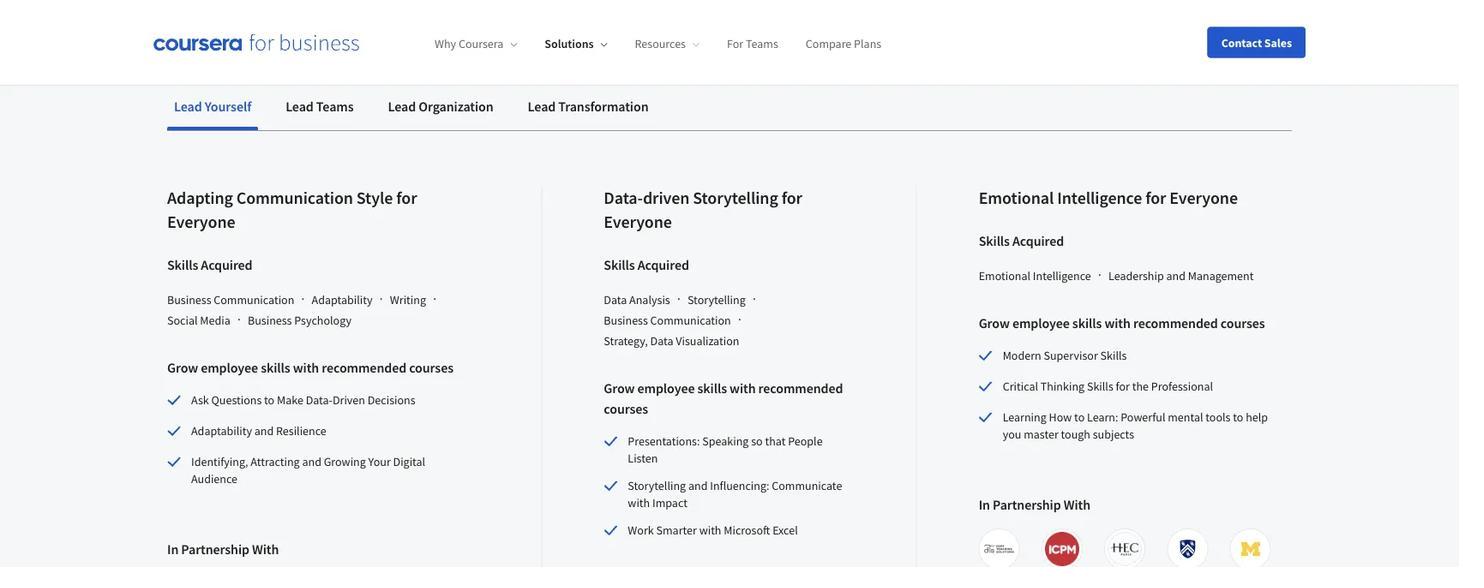 Task type: vqa. For each thing, say whether or not it's contained in the screenshot.
search box
no



Task type: describe. For each thing, give the bounding box(es) containing it.
psychology
[[294, 313, 351, 328]]

storytelling inside "data-driven storytelling for everyone"
[[693, 187, 778, 209]]

deep teaching solutions image
[[982, 532, 1016, 567]]

compare plans
[[806, 36, 881, 52]]

communication for adapting
[[236, 187, 353, 209]]

everyone for adapting communication style for everyone
[[167, 211, 235, 233]]

resilience
[[276, 423, 326, 439]]

intelligence for emotional intelligence
[[1033, 268, 1091, 284]]

adaptability and resilience
[[191, 423, 326, 439]]

adaptability for adaptability
[[312, 292, 373, 308]]

learn:
[[1087, 410, 1118, 425]]

in partnership with for emotional intelligence for everyone
[[979, 496, 1090, 514]]

skills for communication
[[261, 359, 290, 376]]

coursera for business image
[[153, 34, 359, 51]]

people
[[788, 434, 823, 449]]

contact sales
[[1221, 35, 1292, 50]]

acquired for data-
[[638, 256, 689, 273]]

lead yourself
[[174, 98, 251, 115]]

lead transformation button
[[521, 86, 655, 127]]

teams for for teams
[[746, 36, 778, 52]]

identifying,
[[191, 454, 248, 470]]

business for business communication
[[167, 292, 211, 308]]

teams for lead teams
[[316, 98, 354, 115]]

visualization
[[676, 333, 739, 349]]

the
[[1132, 379, 1149, 394]]

communicate
[[772, 478, 842, 494]]

emotional intelligence
[[979, 268, 1091, 284]]

skills up "critical thinking skills for the professional"
[[1100, 348, 1127, 363]]

critical thinking skills for the professional
[[1003, 379, 1213, 394]]

driven
[[643, 187, 690, 209]]

for for storytelling
[[782, 187, 802, 209]]

and for storytelling
[[688, 478, 708, 494]]

professional
[[1151, 379, 1213, 394]]

attracting
[[251, 454, 300, 470]]

leadership
[[1108, 268, 1164, 284]]

business for business psychology
[[248, 313, 292, 328]]

compare plans link
[[806, 36, 881, 52]]

data analysis
[[604, 292, 670, 308]]

yourself
[[205, 98, 251, 115]]

speaking
[[702, 434, 749, 449]]

communication inside the storytelling business communication strategy, data visualization
[[650, 313, 731, 328]]

storytelling business communication strategy, data visualization
[[604, 292, 746, 349]]

business psychology
[[248, 313, 351, 328]]

2 horizontal spatial to
[[1233, 410, 1243, 425]]

subjects
[[1093, 427, 1134, 442]]

partnership for adapting communication style for everyone
[[181, 541, 249, 558]]

0 horizontal spatial data
[[604, 292, 627, 308]]

skills for intelligence
[[1072, 315, 1102, 332]]

to for make
[[264, 393, 274, 408]]

questions
[[211, 393, 262, 408]]

grow employee skills with recommended courses for communication
[[167, 359, 453, 376]]

lead for lead transformation
[[528, 98, 556, 115]]

your
[[368, 454, 391, 470]]

grow employee skills with recommended courses for intelligence
[[979, 315, 1265, 332]]

powerful
[[1121, 410, 1165, 425]]

social
[[167, 313, 198, 328]]

for for style
[[396, 187, 417, 209]]

skills up learn:
[[1087, 379, 1113, 394]]

presentations:
[[628, 434, 700, 449]]

adaptability for adaptability and resilience
[[191, 423, 252, 439]]

analysis
[[629, 292, 670, 308]]

for teams link
[[727, 36, 778, 52]]

listen
[[628, 451, 658, 466]]

writing
[[390, 292, 426, 308]]

and inside identifying, attracting and growing your digital audience
[[302, 454, 321, 470]]

why coursera link
[[435, 36, 517, 52]]

sales
[[1264, 35, 1292, 50]]

data inside the storytelling business communication strategy, data visualization
[[650, 333, 673, 349]]

business inside the storytelling business communication strategy, data visualization
[[604, 313, 648, 328]]

ask
[[191, 393, 209, 408]]

communication for business
[[214, 292, 294, 308]]

storytelling and influencing: communicate with impact
[[628, 478, 842, 511]]

courses for data-driven storytelling for everyone
[[604, 400, 648, 417]]

why
[[435, 36, 456, 52]]

business communication
[[167, 292, 294, 308]]

audience
[[191, 472, 237, 487]]

storytelling for communication
[[688, 292, 746, 308]]

lead organization button
[[381, 86, 500, 127]]

recommended for emotional intelligence for everyone
[[1133, 315, 1218, 332]]

presentations: speaking so that people listen
[[628, 434, 823, 466]]

in partnership with for adapting communication style for everyone
[[167, 541, 279, 558]]

grow for adapting communication style for everyone
[[167, 359, 198, 376]]

management
[[1188, 268, 1254, 284]]

in for adapting communication style for everyone
[[167, 541, 179, 558]]

how
[[1049, 410, 1072, 425]]

employee for data-driven storytelling for everyone
[[637, 380, 695, 397]]

skills for emotional intelligence for everyone
[[979, 232, 1010, 249]]

microsoft
[[724, 523, 770, 538]]

solutions
[[545, 36, 594, 52]]

learning how to learn: powerful mental tools to help you master tough subjects
[[1003, 410, 1268, 442]]

lead teams button
[[279, 86, 361, 127]]

media
[[200, 313, 230, 328]]

work smarter with microsoft excel
[[628, 523, 798, 538]]

1 vertical spatial data-
[[306, 393, 333, 408]]

storytelling for influencing:
[[628, 478, 686, 494]]

emotional intelligence for everyone
[[979, 187, 1238, 209]]

ask questions to make data-driven decisions
[[191, 393, 415, 408]]

master
[[1024, 427, 1059, 442]]

lead yourself button
[[167, 86, 258, 127]]

rice university image
[[1170, 532, 1205, 567]]

emotional for emotional intelligence
[[979, 268, 1030, 284]]

driven
[[333, 393, 365, 408]]

to for learn:
[[1074, 410, 1085, 425]]

help
[[1246, 410, 1268, 425]]

influencing:
[[710, 478, 769, 494]]

resources link
[[635, 36, 700, 52]]

skills for adapting communication style for everyone
[[167, 256, 198, 273]]

acquired for adapting
[[201, 256, 252, 273]]

recommended for adapting communication style for everyone
[[322, 359, 406, 376]]

with right "smarter"
[[699, 523, 721, 538]]



Task type: locate. For each thing, give the bounding box(es) containing it.
1 horizontal spatial grow employee skills with recommended courses
[[604, 380, 843, 417]]

2 horizontal spatial skills acquired
[[979, 232, 1064, 249]]

0 vertical spatial grow
[[979, 315, 1010, 332]]

supervisor
[[1044, 348, 1098, 363]]

lead right the yourself
[[286, 98, 314, 115]]

0 vertical spatial recommended
[[1133, 315, 1218, 332]]

skills for data-driven storytelling for everyone
[[604, 256, 635, 273]]

courses up 'presentations:'
[[604, 400, 648, 417]]

identifying, attracting and growing your digital audience
[[191, 454, 425, 487]]

tools
[[1206, 410, 1231, 425]]

1 vertical spatial recommended
[[322, 359, 406, 376]]

skills acquired for emotional intelligence for everyone
[[979, 232, 1064, 249]]

recommended for data-driven storytelling for everyone
[[758, 380, 843, 397]]

3 lead from the left
[[388, 98, 416, 115]]

decisions
[[368, 393, 415, 408]]

1 horizontal spatial skills
[[697, 380, 727, 397]]

strategy,
[[604, 333, 648, 349]]

2 vertical spatial employee
[[637, 380, 695, 397]]

teams inside button
[[316, 98, 354, 115]]

0 vertical spatial grow employee skills with recommended courses
[[979, 315, 1265, 332]]

for teams
[[727, 36, 778, 52]]

employee for adapting communication style for everyone
[[201, 359, 258, 376]]

1 vertical spatial emotional
[[979, 268, 1030, 284]]

1 vertical spatial courses
[[409, 359, 453, 376]]

1 horizontal spatial to
[[1074, 410, 1085, 425]]

so
[[751, 434, 763, 449]]

0 horizontal spatial data-
[[306, 393, 333, 408]]

tough
[[1061, 427, 1090, 442]]

data
[[604, 292, 627, 308], [650, 333, 673, 349]]

contact
[[1221, 35, 1262, 50]]

partnership up deep teaching solutions icon
[[993, 496, 1061, 514]]

0 horizontal spatial to
[[264, 393, 274, 408]]

leadership and management
[[1108, 268, 1254, 284]]

2 horizontal spatial grow employee skills with recommended courses
[[979, 315, 1265, 332]]

recommended up people
[[758, 380, 843, 397]]

grow for emotional intelligence for everyone
[[979, 315, 1010, 332]]

acquired for emotional
[[1012, 232, 1064, 249]]

with for intelligence
[[1064, 496, 1090, 514]]

with for for
[[1105, 315, 1131, 332]]

0 vertical spatial courses
[[1221, 315, 1265, 332]]

2 horizontal spatial recommended
[[1133, 315, 1218, 332]]

skills up social
[[167, 256, 198, 273]]

with inside the storytelling and influencing: communicate with impact
[[628, 496, 650, 511]]

lead for lead teams
[[286, 98, 314, 115]]

acquired
[[1012, 232, 1064, 249], [201, 256, 252, 273], [638, 256, 689, 273]]

1 emotional from the top
[[979, 187, 1054, 209]]

data-
[[604, 187, 643, 209], [306, 393, 333, 408]]

critical
[[1003, 379, 1038, 394]]

why coursera
[[435, 36, 504, 52]]

1 vertical spatial grow
[[167, 359, 198, 376]]

emotional up modern
[[979, 268, 1030, 284]]

emotional up emotional intelligence
[[979, 187, 1054, 209]]

1 vertical spatial employee
[[201, 359, 258, 376]]

1 vertical spatial grow employee skills with recommended courses
[[167, 359, 453, 376]]

and up attracting on the bottom of page
[[254, 423, 274, 439]]

in partnership with
[[979, 496, 1090, 514], [167, 541, 279, 558]]

2 horizontal spatial courses
[[1221, 315, 1265, 332]]

0 horizontal spatial skills
[[261, 359, 290, 376]]

grow employee skills with recommended courses down leadership
[[979, 315, 1265, 332]]

0 vertical spatial in
[[979, 496, 990, 514]]

with up ask questions to make data-driven decisions
[[293, 359, 319, 376]]

courses for emotional intelligence for everyone
[[1221, 315, 1265, 332]]

0 vertical spatial with
[[1064, 496, 1090, 514]]

lead for lead yourself
[[174, 98, 202, 115]]

mental
[[1168, 410, 1203, 425]]

grow for data-driven storytelling for everyone
[[604, 380, 635, 397]]

courses
[[1221, 315, 1265, 332], [409, 359, 453, 376], [604, 400, 648, 417]]

recommended up driven
[[322, 359, 406, 376]]

skills down visualization
[[697, 380, 727, 397]]

1 horizontal spatial data-
[[604, 187, 643, 209]]

lead left transformation
[[528, 98, 556, 115]]

communication inside adapting communication style for everyone
[[236, 187, 353, 209]]

0 horizontal spatial everyone
[[167, 211, 235, 233]]

2 horizontal spatial everyone
[[1170, 187, 1238, 209]]

institute of certified professional managers image
[[1045, 532, 1079, 567]]

1 horizontal spatial teams
[[746, 36, 778, 52]]

0 vertical spatial teams
[[746, 36, 778, 52]]

1 horizontal spatial data
[[650, 333, 673, 349]]

storytelling up visualization
[[688, 292, 746, 308]]

1 horizontal spatial recommended
[[758, 380, 843, 397]]

grow
[[979, 315, 1010, 332], [167, 359, 198, 376], [604, 380, 635, 397]]

solutions link
[[545, 36, 607, 52]]

0 vertical spatial intelligence
[[1057, 187, 1142, 209]]

skills acquired for data-driven storytelling for everyone
[[604, 256, 689, 273]]

skills acquired for adapting communication style for everyone
[[167, 256, 252, 273]]

lead yourself tab panel
[[167, 131, 1292, 568]]

2 horizontal spatial grow
[[979, 315, 1010, 332]]

1 vertical spatial storytelling
[[688, 292, 746, 308]]

data- inside "data-driven storytelling for everyone"
[[604, 187, 643, 209]]

with for communication
[[252, 541, 279, 558]]

grow up modern
[[979, 315, 1010, 332]]

partnership for emotional intelligence for everyone
[[993, 496, 1061, 514]]

writing social media
[[167, 292, 426, 328]]

0 vertical spatial skills
[[1072, 315, 1102, 332]]

intelligence for emotional intelligence for everyone
[[1057, 187, 1142, 209]]

modern
[[1003, 348, 1041, 363]]

digital
[[393, 454, 425, 470]]

compare
[[806, 36, 852, 52]]

2 horizontal spatial skills
[[1072, 315, 1102, 332]]

growing
[[324, 454, 366, 470]]

2 lead from the left
[[286, 98, 314, 115]]

adaptability up psychology
[[312, 292, 373, 308]]

with for storytelling
[[730, 380, 756, 397]]

0 horizontal spatial courses
[[409, 359, 453, 376]]

1 horizontal spatial acquired
[[638, 256, 689, 273]]

and inside the storytelling and influencing: communicate with impact
[[688, 478, 708, 494]]

employee inside grow employee skills with recommended courses
[[637, 380, 695, 397]]

1 vertical spatial partnership
[[181, 541, 249, 558]]

0 horizontal spatial with
[[252, 541, 279, 558]]

2 horizontal spatial business
[[604, 313, 648, 328]]

partnership
[[993, 496, 1061, 514], [181, 541, 249, 558]]

everyone inside adapting communication style for everyone
[[167, 211, 235, 233]]

employee up "questions"
[[201, 359, 258, 376]]

organization
[[419, 98, 493, 115]]

employee for emotional intelligence for everyone
[[1012, 315, 1070, 332]]

plans
[[854, 36, 881, 52]]

storytelling inside the storytelling and influencing: communicate with impact
[[628, 478, 686, 494]]

0 vertical spatial communication
[[236, 187, 353, 209]]

courses for adapting communication style for everyone
[[409, 359, 453, 376]]

and down resilience
[[302, 454, 321, 470]]

1 horizontal spatial employee
[[637, 380, 695, 397]]

1 vertical spatial in partnership with
[[167, 541, 279, 558]]

adaptability up identifying,
[[191, 423, 252, 439]]

2 vertical spatial communication
[[650, 313, 731, 328]]

courses down management
[[1221, 315, 1265, 332]]

lead transformation
[[528, 98, 649, 115]]

1 vertical spatial communication
[[214, 292, 294, 308]]

grow up ask
[[167, 359, 198, 376]]

2 horizontal spatial acquired
[[1012, 232, 1064, 249]]

lead inside "button"
[[174, 98, 202, 115]]

everyone for data-driven storytelling for everyone
[[604, 211, 672, 233]]

modern supervisor skills
[[1003, 348, 1127, 363]]

everyone up management
[[1170, 187, 1238, 209]]

with up work
[[628, 496, 650, 511]]

lead left "organization"
[[388, 98, 416, 115]]

skills for driven
[[697, 380, 727, 397]]

teams
[[746, 36, 778, 52], [316, 98, 354, 115]]

smarter
[[656, 523, 697, 538]]

skills up make
[[261, 359, 290, 376]]

lead organization
[[388, 98, 493, 115]]

employee up modern
[[1012, 315, 1070, 332]]

2 vertical spatial grow employee skills with recommended courses
[[604, 380, 843, 417]]

to up tough
[[1074, 410, 1085, 425]]

acquired up emotional intelligence
[[1012, 232, 1064, 249]]

lead for lead organization
[[388, 98, 416, 115]]

grow employee skills with recommended courses for driven
[[604, 380, 843, 417]]

lead left the yourself
[[174, 98, 202, 115]]

4 lead from the left
[[528, 98, 556, 115]]

make
[[277, 393, 303, 408]]

skills acquired up business communication
[[167, 256, 252, 273]]

for inside "data-driven storytelling for everyone"
[[782, 187, 802, 209]]

for
[[396, 187, 417, 209], [782, 187, 802, 209], [1145, 187, 1166, 209], [1116, 379, 1130, 394]]

storytelling up impact
[[628, 478, 686, 494]]

content tabs tab list
[[167, 86, 1292, 130]]

everyone inside "data-driven storytelling for everyone"
[[604, 211, 672, 233]]

grow down the strategy,
[[604, 380, 635, 397]]

resources
[[635, 36, 686, 52]]

0 horizontal spatial business
[[167, 292, 211, 308]]

intelligence
[[1057, 187, 1142, 209], [1033, 268, 1091, 284]]

1 horizontal spatial in
[[979, 496, 990, 514]]

storytelling inside the storytelling business communication strategy, data visualization
[[688, 292, 746, 308]]

communication left style at the top
[[236, 187, 353, 209]]

transformation
[[558, 98, 649, 115]]

in partnership with down audience
[[167, 541, 279, 558]]

and left influencing:
[[688, 478, 708, 494]]

skills up emotional intelligence
[[979, 232, 1010, 249]]

contact sales button
[[1208, 27, 1306, 58]]

data-driven storytelling for everyone
[[604, 187, 802, 233]]

that
[[765, 434, 786, 449]]

2 vertical spatial skills
[[697, 380, 727, 397]]

0 horizontal spatial employee
[[201, 359, 258, 376]]

for inside adapting communication style for everyone
[[396, 187, 417, 209]]

data right the strategy,
[[650, 333, 673, 349]]

employee up 'presentations:'
[[637, 380, 695, 397]]

you
[[1003, 427, 1021, 442]]

everyone
[[1170, 187, 1238, 209], [167, 211, 235, 233], [604, 211, 672, 233]]

everyone down driven in the left of the page
[[604, 211, 672, 233]]

1 horizontal spatial everyone
[[604, 211, 672, 233]]

everyone down adapting
[[167, 211, 235, 233]]

2 horizontal spatial employee
[[1012, 315, 1070, 332]]

1 horizontal spatial grow
[[604, 380, 635, 397]]

1 horizontal spatial adaptability
[[312, 292, 373, 308]]

grow employee skills with recommended courses
[[979, 315, 1265, 332], [167, 359, 453, 376], [604, 380, 843, 417]]

0 horizontal spatial acquired
[[201, 256, 252, 273]]

courses up the "decisions"
[[409, 359, 453, 376]]

0 horizontal spatial adaptability
[[191, 423, 252, 439]]

skills acquired up analysis
[[604, 256, 689, 273]]

with down leadership
[[1105, 315, 1131, 332]]

1 horizontal spatial business
[[248, 313, 292, 328]]

and right leadership
[[1166, 268, 1186, 284]]

0 horizontal spatial grow
[[167, 359, 198, 376]]

1 horizontal spatial in partnership with
[[979, 496, 1090, 514]]

business up the strategy,
[[604, 313, 648, 328]]

learning
[[1003, 410, 1047, 425]]

0 horizontal spatial recommended
[[322, 359, 406, 376]]

to
[[264, 393, 274, 408], [1074, 410, 1085, 425], [1233, 410, 1243, 425]]

communication up media
[[214, 292, 294, 308]]

with for style
[[293, 359, 319, 376]]

0 vertical spatial data
[[604, 292, 627, 308]]

with up so
[[730, 380, 756, 397]]

skills up supervisor
[[1072, 315, 1102, 332]]

recommended down leadership and management
[[1133, 315, 1218, 332]]

0 horizontal spatial teams
[[316, 98, 354, 115]]

lead teams
[[286, 98, 354, 115]]

2 vertical spatial courses
[[604, 400, 648, 417]]

0 horizontal spatial in partnership with
[[167, 541, 279, 558]]

0 vertical spatial employee
[[1012, 315, 1070, 332]]

adaptability
[[312, 292, 373, 308], [191, 423, 252, 439]]

with
[[1105, 315, 1131, 332], [293, 359, 319, 376], [730, 380, 756, 397], [628, 496, 650, 511], [699, 523, 721, 538]]

partnership down audience
[[181, 541, 249, 558]]

in for emotional intelligence for everyone
[[979, 496, 990, 514]]

skills up data analysis
[[604, 256, 635, 273]]

0 vertical spatial data-
[[604, 187, 643, 209]]

and for leadership
[[1166, 268, 1186, 284]]

0 vertical spatial storytelling
[[693, 187, 778, 209]]

skills acquired up emotional intelligence
[[979, 232, 1064, 249]]

2 vertical spatial recommended
[[758, 380, 843, 397]]

2 emotional from the top
[[979, 268, 1030, 284]]

adapting communication style for everyone
[[167, 187, 417, 233]]

university of michigan image
[[1233, 532, 1267, 567]]

emotional for emotional intelligence for everyone
[[979, 187, 1054, 209]]

acquired up analysis
[[638, 256, 689, 273]]

1 vertical spatial adaptability
[[191, 423, 252, 439]]

business up social
[[167, 292, 211, 308]]

1 vertical spatial teams
[[316, 98, 354, 115]]

data left analysis
[[604, 292, 627, 308]]

1 vertical spatial data
[[650, 333, 673, 349]]

style
[[356, 187, 393, 209]]

0 vertical spatial in partnership with
[[979, 496, 1090, 514]]

business
[[167, 292, 211, 308], [248, 313, 292, 328], [604, 313, 648, 328]]

0 vertical spatial partnership
[[993, 496, 1061, 514]]

skills acquired
[[979, 232, 1064, 249], [167, 256, 252, 273], [604, 256, 689, 273]]

2 vertical spatial grow
[[604, 380, 635, 397]]

0 horizontal spatial partnership
[[181, 541, 249, 558]]

in partnership with up institute of certified professional managers image
[[979, 496, 1090, 514]]

business down business communication
[[248, 313, 292, 328]]

0 vertical spatial adaptability
[[312, 292, 373, 308]]

1 vertical spatial intelligence
[[1033, 268, 1091, 284]]

1 horizontal spatial with
[[1064, 496, 1090, 514]]

hec paris logo image
[[1108, 532, 1142, 567]]

impact
[[652, 496, 687, 511]]

0 vertical spatial emotional
[[979, 187, 1054, 209]]

1 lead from the left
[[174, 98, 202, 115]]

thinking
[[1041, 379, 1085, 394]]

1 vertical spatial skills
[[261, 359, 290, 376]]

0 horizontal spatial in
[[167, 541, 179, 558]]

for
[[727, 36, 743, 52]]

acquired up business communication
[[201, 256, 252, 273]]

0 horizontal spatial skills acquired
[[167, 256, 252, 273]]

excel
[[773, 523, 798, 538]]

and for adaptability
[[254, 423, 274, 439]]

1 vertical spatial in
[[167, 541, 179, 558]]

to left help
[[1233, 410, 1243, 425]]

1 vertical spatial with
[[252, 541, 279, 558]]

for for skills
[[1116, 379, 1130, 394]]

1 horizontal spatial partnership
[[993, 496, 1061, 514]]

1 horizontal spatial skills acquired
[[604, 256, 689, 273]]

skills
[[979, 232, 1010, 249], [167, 256, 198, 273], [604, 256, 635, 273], [1100, 348, 1127, 363], [1087, 379, 1113, 394]]

1 horizontal spatial courses
[[604, 400, 648, 417]]

grow employee skills with recommended courses up the speaking
[[604, 380, 843, 417]]

coursera
[[459, 36, 504, 52]]

emotional
[[979, 187, 1054, 209], [979, 268, 1030, 284]]

0 horizontal spatial grow employee skills with recommended courses
[[167, 359, 453, 376]]

grow employee skills with recommended courses up ask questions to make data-driven decisions
[[167, 359, 453, 376]]

2 vertical spatial storytelling
[[628, 478, 686, 494]]

storytelling
[[693, 187, 778, 209], [688, 292, 746, 308], [628, 478, 686, 494]]

communication up visualization
[[650, 313, 731, 328]]

work
[[628, 523, 654, 538]]

storytelling right driven in the left of the page
[[693, 187, 778, 209]]

and
[[1166, 268, 1186, 284], [254, 423, 274, 439], [302, 454, 321, 470], [688, 478, 708, 494]]

to left make
[[264, 393, 274, 408]]



